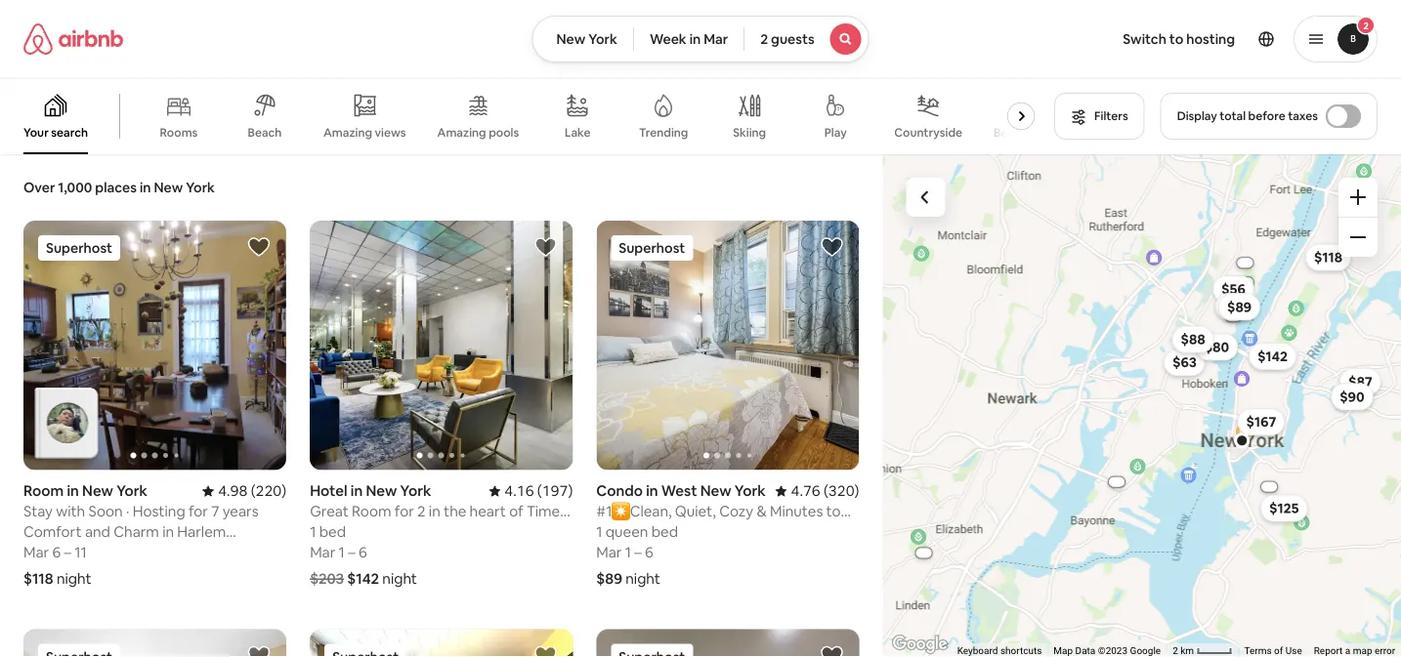 Task type: vqa. For each thing, say whether or not it's contained in the screenshot.
Add to wishlist: Townhouse in Lehigh Acres IMAGE
no



Task type: describe. For each thing, give the bounding box(es) containing it.
$80 $61
[[1204, 298, 1246, 356]]

report
[[1314, 646, 1343, 657]]

(320)
[[824, 482, 859, 501]]

©2023
[[1098, 646, 1128, 657]]

shortcuts
[[1001, 646, 1042, 657]]

1 bed mar 1 – 6 $203 $142 night
[[310, 523, 417, 589]]

mar inside 1 bed mar 1 – 6 $203 $142 night
[[310, 544, 336, 563]]

km
[[1181, 646, 1194, 657]]

to
[[1170, 30, 1184, 48]]

display
[[1177, 108, 1218, 124]]

$167
[[1246, 414, 1276, 431]]

stay
[[23, 503, 53, 522]]

none search field containing new york
[[532, 16, 869, 63]]

lake
[[565, 125, 591, 140]]

of
[[1274, 646, 1283, 657]]

soon
[[88, 503, 123, 522]]

$167 button
[[1238, 409, 1285, 436]]

keyboard shortcuts
[[957, 646, 1042, 657]]

search
[[51, 125, 88, 140]]

york left 4.76
[[735, 482, 766, 501]]

terms of use link
[[1245, 646, 1302, 657]]

4.16
[[505, 482, 534, 501]]

total
[[1220, 108, 1246, 124]]

1 down 'hotel'
[[310, 523, 316, 542]]

use
[[1286, 646, 1302, 657]]

1 queen bed mar 1 – 6 $89 night
[[596, 523, 678, 589]]

pools
[[489, 125, 519, 140]]

switch to hosting link
[[1112, 19, 1247, 60]]

2 for 2 guests
[[761, 30, 768, 48]]

4.98 out of 5 average rating,  220 reviews image
[[203, 482, 286, 501]]

6 inside 1 bed mar 1 – 6 $203 $142 night
[[359, 544, 367, 563]]

$63
[[1173, 354, 1197, 372]]

$88 button
[[1172, 326, 1214, 353]]

$125
[[1269, 500, 1299, 518]]

$56
[[1222, 281, 1246, 298]]

keyboard shortcuts button
[[957, 645, 1042, 658]]

over 1,000 places in new york
[[23, 179, 215, 196]]

display total before taxes button
[[1161, 93, 1378, 140]]

over
[[23, 179, 55, 196]]

york down rooms
[[186, 179, 215, 196]]

condo
[[596, 482, 643, 501]]

$89 inside button
[[1227, 298, 1252, 316]]

mar inside mar 6 – 11 $118 night
[[23, 544, 49, 563]]

2 km
[[1173, 646, 1197, 657]]

7
[[211, 503, 219, 522]]

hosting
[[1187, 30, 1235, 48]]

rooms
[[160, 125, 198, 140]]

queen
[[606, 523, 648, 542]]

6 inside 1 queen bed mar 1 – 6 $89 night
[[645, 544, 654, 563]]

bed inside 1 queen bed mar 1 – 6 $89 night
[[652, 523, 678, 542]]

1 left queen
[[596, 523, 603, 542]]

(197)
[[537, 482, 573, 501]]

2 for 2
[[1364, 19, 1369, 32]]

room
[[23, 482, 64, 501]]

google
[[1130, 646, 1161, 657]]

$90
[[1340, 388, 1365, 406]]

report a map error link
[[1314, 646, 1396, 657]]

guests
[[771, 30, 815, 48]]

york inside room in new york stay with soon · hosting for 7 years
[[116, 482, 148, 501]]

beachfront
[[994, 125, 1056, 140]]

night inside mar 6 – 11 $118 night
[[57, 570, 91, 589]]

switch
[[1123, 30, 1167, 48]]

skiing
[[733, 125, 766, 140]]

york up 1 bed mar 1 – 6 $203 $142 night
[[400, 482, 431, 501]]

in for week
[[690, 30, 701, 48]]

in for condo
[[646, 482, 658, 501]]

$80 button
[[1196, 334, 1238, 361]]

hosting
[[133, 503, 185, 522]]

map
[[1054, 646, 1073, 657]]

error
[[1375, 646, 1396, 657]]

2 guests
[[761, 30, 815, 48]]

$87 button
[[1340, 368, 1381, 396]]

$118 inside mar 6 – 11 $118 night
[[23, 570, 53, 589]]

zoom in image
[[1351, 190, 1366, 205]]

map
[[1353, 646, 1373, 657]]

before
[[1249, 108, 1286, 124]]

in right places
[[140, 179, 151, 196]]

hotel in new york
[[310, 482, 431, 501]]

week in mar
[[650, 30, 728, 48]]

new york
[[557, 30, 618, 48]]

week in mar button
[[633, 16, 745, 63]]

your
[[23, 125, 49, 140]]

$142 button
[[1249, 343, 1297, 370]]

4.98 (220)
[[218, 482, 286, 501]]

with
[[56, 503, 85, 522]]

$89 inside 1 queen bed mar 1 – 6 $89 night
[[596, 570, 623, 589]]

1 up $203
[[339, 544, 345, 563]]



Task type: locate. For each thing, give the bounding box(es) containing it.
add to wishlist: apartment in union city image
[[820, 645, 844, 658]]

2 night from the left
[[382, 570, 417, 589]]

$87
[[1349, 373, 1373, 391]]

2 horizontal spatial –
[[635, 544, 642, 563]]

6 left 11
[[52, 544, 61, 563]]

in left west
[[646, 482, 658, 501]]

new
[[557, 30, 586, 48], [154, 179, 183, 196], [82, 482, 113, 501], [366, 482, 397, 501], [701, 482, 732, 501]]

– inside mar 6 – 11 $118 night
[[64, 544, 71, 563]]

0 horizontal spatial amazing
[[323, 125, 372, 140]]

condo in west new york
[[596, 482, 766, 501]]

data
[[1076, 646, 1096, 657]]

1 horizontal spatial $118
[[1314, 249, 1343, 266]]

2 bed from the left
[[652, 523, 678, 542]]

1,000
[[58, 179, 92, 196]]

1 night from the left
[[57, 570, 91, 589]]

$80
[[1204, 339, 1229, 356]]

mar right week
[[704, 30, 728, 48]]

in for room
[[67, 482, 79, 501]]

amazing pools
[[437, 125, 519, 140]]

– inside 1 bed mar 1 – 6 $203 $142 night
[[348, 544, 355, 563]]

0 horizontal spatial night
[[57, 570, 91, 589]]

$142
[[1258, 348, 1288, 366], [347, 570, 379, 589]]

amazing for amazing pools
[[437, 125, 486, 140]]

night
[[57, 570, 91, 589], [382, 570, 417, 589], [626, 570, 661, 589]]

night right $203
[[382, 570, 417, 589]]

0 horizontal spatial $142
[[347, 570, 379, 589]]

new right places
[[154, 179, 183, 196]]

new up lake
[[557, 30, 586, 48]]

$142 inside 1 bed mar 1 – 6 $203 $142 night
[[347, 570, 379, 589]]

1 vertical spatial $118
[[23, 570, 53, 589]]

1 – from the left
[[64, 544, 71, 563]]

$118
[[1314, 249, 1343, 266], [23, 570, 53, 589]]

2 for 2 km
[[1173, 646, 1178, 657]]

play
[[825, 125, 847, 140]]

bed down 'hotel'
[[319, 523, 346, 542]]

amazing
[[323, 125, 372, 140], [437, 125, 486, 140]]

in inside button
[[690, 30, 701, 48]]

night inside 1 bed mar 1 – 6 $203 $142 night
[[382, 570, 417, 589]]

group
[[0, 78, 1056, 154], [23, 221, 286, 471], [310, 221, 573, 471], [596, 221, 859, 471], [23, 630, 286, 658], [310, 630, 573, 658], [596, 630, 859, 658]]

filters button
[[1055, 93, 1145, 140]]

views
[[375, 125, 406, 140]]

– left 11
[[64, 544, 71, 563]]

0 horizontal spatial –
[[64, 544, 71, 563]]

1 down queen
[[625, 544, 631, 563]]

new up soon
[[82, 482, 113, 501]]

$142 inside button
[[1258, 348, 1288, 366]]

– down hotel in new york
[[348, 544, 355, 563]]

in for hotel
[[351, 482, 363, 501]]

0 vertical spatial $142
[[1258, 348, 1288, 366]]

1 horizontal spatial amazing
[[437, 125, 486, 140]]

bed
[[319, 523, 346, 542], [652, 523, 678, 542]]

$61
[[1224, 298, 1246, 316]]

york
[[589, 30, 618, 48], [186, 179, 215, 196], [116, 482, 148, 501], [400, 482, 431, 501], [735, 482, 766, 501]]

1 horizontal spatial $89
[[1227, 298, 1252, 316]]

2 horizontal spatial 6
[[645, 544, 654, 563]]

1 horizontal spatial 2
[[1173, 646, 1178, 657]]

$90 button
[[1331, 383, 1374, 411]]

0 vertical spatial $118
[[1314, 249, 1343, 266]]

week
[[650, 30, 687, 48]]

new york button
[[532, 16, 634, 63]]

in right 'hotel'
[[351, 482, 363, 501]]

– down queen
[[635, 544, 642, 563]]

room in new york stay with soon · hosting for 7 years
[[23, 482, 259, 522]]

add to wishlist: room in new york image
[[534, 645, 557, 658]]

0 horizontal spatial bed
[[319, 523, 346, 542]]

report a map error
[[1314, 646, 1396, 657]]

4.98
[[218, 482, 248, 501]]

0 vertical spatial $89
[[1227, 298, 1252, 316]]

$142 right $203
[[347, 570, 379, 589]]

1 horizontal spatial –
[[348, 544, 355, 563]]

group containing amazing views
[[0, 78, 1056, 154]]

0 horizontal spatial 2
[[761, 30, 768, 48]]

map data ©2023 google
[[1054, 646, 1161, 657]]

4.76 (320)
[[791, 482, 859, 501]]

3 night from the left
[[626, 570, 661, 589]]

2 guests button
[[744, 16, 869, 63]]

bed inside 1 bed mar 1 – 6 $203 $142 night
[[319, 523, 346, 542]]

$118 button
[[1305, 244, 1351, 271]]

places
[[95, 179, 137, 196]]

1
[[310, 523, 316, 542], [596, 523, 603, 542], [339, 544, 345, 563], [625, 544, 631, 563]]

night down queen
[[626, 570, 661, 589]]

$88
[[1181, 331, 1205, 349]]

4.16 out of 5 average rating,  197 reviews image
[[489, 482, 573, 501]]

$89
[[1227, 298, 1252, 316], [596, 570, 623, 589]]

$56 button
[[1213, 276, 1254, 303]]

6 inside mar 6 – 11 $118 night
[[52, 544, 61, 563]]

1 horizontal spatial 6
[[359, 544, 367, 563]]

$118 inside button
[[1314, 249, 1343, 266]]

·
[[126, 503, 129, 522]]

1 horizontal spatial night
[[382, 570, 417, 589]]

mar down stay
[[23, 544, 49, 563]]

2 horizontal spatial night
[[626, 570, 661, 589]]

google map
showing 20 stays. region
[[883, 154, 1402, 658]]

a
[[1346, 646, 1351, 657]]

hotel
[[310, 482, 348, 501]]

filters
[[1095, 108, 1129, 124]]

mar inside 1 queen bed mar 1 – 6 $89 night
[[596, 544, 622, 563]]

2 inside button
[[1173, 646, 1178, 657]]

york inside button
[[589, 30, 618, 48]]

1 horizontal spatial $142
[[1258, 348, 1288, 366]]

0 horizontal spatial 6
[[52, 544, 61, 563]]

mar down queen
[[596, 544, 622, 563]]

terms of use
[[1245, 646, 1302, 657]]

amazing left views
[[323, 125, 372, 140]]

switch to hosting
[[1123, 30, 1235, 48]]

$142 right $80 $61
[[1258, 348, 1288, 366]]

add to wishlist: apartment in new york image
[[247, 645, 271, 658]]

1 vertical spatial $142
[[347, 570, 379, 589]]

2 – from the left
[[348, 544, 355, 563]]

2 km button
[[1167, 644, 1239, 658]]

$89 button
[[1218, 293, 1261, 321]]

2 horizontal spatial 2
[[1364, 19, 1369, 32]]

in up with
[[67, 482, 79, 501]]

2 inside 'button'
[[761, 30, 768, 48]]

night for $203
[[382, 570, 417, 589]]

new right 'hotel'
[[366, 482, 397, 501]]

google image
[[888, 632, 952, 658]]

beach
[[248, 125, 282, 140]]

taxes
[[1288, 108, 1318, 124]]

mar 6 – 11 $118 night
[[23, 544, 91, 589]]

2 inside dropdown button
[[1364, 19, 1369, 32]]

countryside
[[895, 125, 963, 140]]

night inside 1 queen bed mar 1 – 6 $89 night
[[626, 570, 661, 589]]

your search
[[23, 125, 88, 140]]

None search field
[[532, 16, 869, 63]]

4.16 (197)
[[505, 482, 573, 501]]

display total before taxes
[[1177, 108, 1318, 124]]

mar inside button
[[704, 30, 728, 48]]

profile element
[[893, 0, 1378, 78]]

– inside 1 queen bed mar 1 – 6 $89 night
[[635, 544, 642, 563]]

3 – from the left
[[635, 544, 642, 563]]

$89 down $56
[[1227, 298, 1252, 316]]

keyboard
[[957, 646, 998, 657]]

add to wishlist: condo in west new york image
[[820, 236, 844, 259]]

amazing for amazing views
[[323, 125, 372, 140]]

$167 $125
[[1246, 414, 1299, 518]]

york left week
[[589, 30, 618, 48]]

terms
[[1245, 646, 1272, 657]]

new inside new york button
[[557, 30, 586, 48]]

add to wishlist: room in new york image
[[247, 236, 271, 259]]

trending
[[639, 125, 688, 140]]

amazing left pools
[[437, 125, 486, 140]]

$61 button
[[1215, 293, 1255, 321]]

mar
[[704, 30, 728, 48], [23, 544, 49, 563], [310, 544, 336, 563], [596, 544, 622, 563]]

6 down hotel in new york
[[359, 544, 367, 563]]

1 vertical spatial $89
[[596, 570, 623, 589]]

4.76 out of 5 average rating,  320 reviews image
[[776, 482, 859, 501]]

6 down queen
[[645, 544, 654, 563]]

mar up $203
[[310, 544, 336, 563]]

york up ·
[[116, 482, 148, 501]]

new right west
[[701, 482, 732, 501]]

0 horizontal spatial $89
[[596, 570, 623, 589]]

$89 down queen
[[596, 570, 623, 589]]

night for $89
[[626, 570, 661, 589]]

in
[[690, 30, 701, 48], [140, 179, 151, 196], [67, 482, 79, 501], [351, 482, 363, 501], [646, 482, 658, 501]]

$203
[[310, 570, 344, 589]]

(220)
[[251, 482, 286, 501]]

west
[[661, 482, 697, 501]]

1 bed from the left
[[319, 523, 346, 542]]

zoom out image
[[1351, 230, 1366, 245]]

1 horizontal spatial bed
[[652, 523, 678, 542]]

2 6 from the left
[[359, 544, 367, 563]]

new inside room in new york stay with soon · hosting for 7 years
[[82, 482, 113, 501]]

bed right queen
[[652, 523, 678, 542]]

night down 11
[[57, 570, 91, 589]]

years
[[223, 503, 259, 522]]

–
[[64, 544, 71, 563], [348, 544, 355, 563], [635, 544, 642, 563]]

for
[[189, 503, 208, 522]]

0 horizontal spatial $118
[[23, 570, 53, 589]]

11
[[75, 544, 87, 563]]

2 button
[[1294, 16, 1378, 63]]

in inside room in new york stay with soon · hosting for 7 years
[[67, 482, 79, 501]]

3 6 from the left
[[645, 544, 654, 563]]

$125 button
[[1261, 495, 1308, 523]]

add to wishlist: hotel in new york image
[[534, 236, 557, 259]]

$63 button
[[1164, 349, 1206, 376]]

1 6 from the left
[[52, 544, 61, 563]]

in right week
[[690, 30, 701, 48]]



